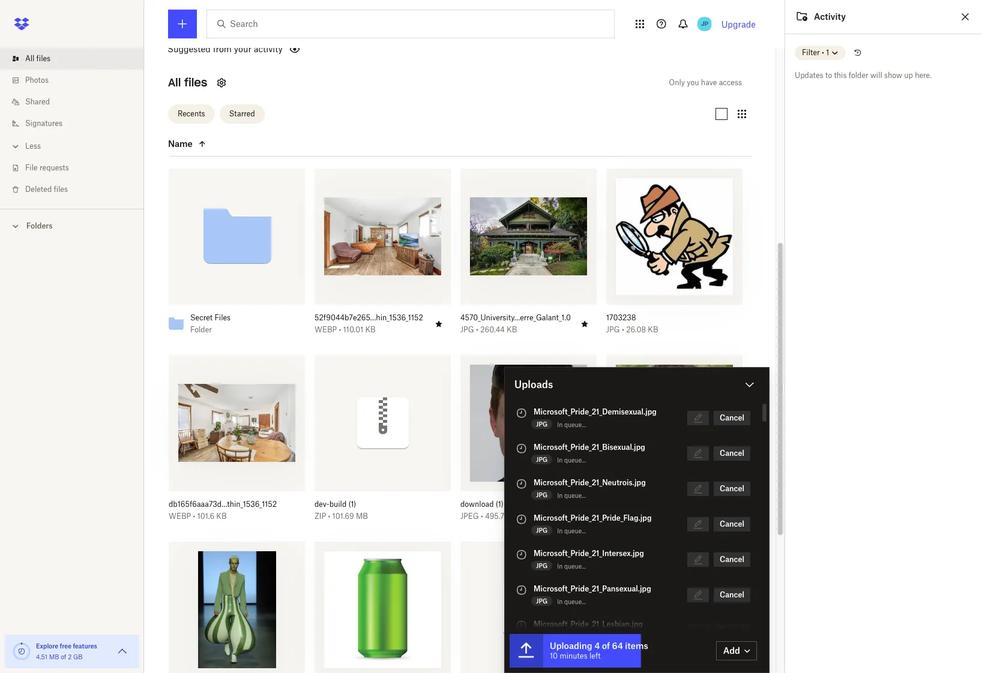 Task type: locate. For each thing, give the bounding box(es) containing it.
webp inside 52f9044b7e265…hin_1536_1152 webp • 110.01 kb
[[315, 325, 337, 334]]

file, 4570_university_ave____pierre_galant_1.0.jpg row
[[456, 168, 597, 343]]

Search in folder "Dropbox" text field
[[230, 17, 589, 31]]

(1) inside download (1) jpeg • 495.74 kb
[[496, 500, 503, 509]]

queue... for microsoft_pride_21_demisexual.jpg
[[564, 421, 586, 429]]

1 jpeg from the left
[[460, 512, 479, 521]]

activity
[[814, 11, 846, 22]]

jpeg
[[460, 512, 479, 521], [606, 512, 625, 521]]

kb for jpg • 260.44 kb
[[507, 325, 517, 334]]

queue... down microsoft_pride_21_neutrois.jpg
[[564, 492, 586, 499]]

all up photos
[[25, 54, 34, 63]]

1 in queue... from the top
[[557, 421, 586, 429]]

in queue... for microsoft_pride_21_demisexual.jpg
[[557, 421, 586, 429]]

• inside the file, download.jpeg row
[[627, 512, 629, 521]]

101.6
[[197, 512, 214, 521]]

2 upload pending image from the top
[[514, 442, 529, 456]]

file, inflatable-pants-today-inline-200227-5.webp row
[[169, 542, 305, 674]]

in queue... down microsoft_pride_21_demisexual.jpg
[[557, 421, 586, 429]]

webp for webp • 101.6 kb
[[169, 512, 191, 521]]

signatures link
[[10, 113, 144, 134]]

jpeg down download
[[460, 512, 479, 521]]

0 horizontal spatial webp
[[169, 512, 191, 521]]

webp left 110.01
[[315, 325, 337, 334]]

1 in from the top
[[557, 421, 563, 429]]

• left 110.01
[[339, 325, 341, 334]]

1 horizontal spatial all files
[[168, 75, 207, 89]]

rewind this folder image
[[853, 48, 863, 58]]

folders
[[26, 222, 53, 231]]

uploads
[[514, 379, 553, 391]]

6 in queue... from the top
[[557, 598, 586, 606]]

4 in from the top
[[557, 528, 563, 535]]

queue... for microsoft_pride_21_intersex.jpg
[[564, 563, 586, 570]]

in down microsoft_pride_21_intersex.jpg
[[557, 563, 563, 570]]

all
[[25, 54, 34, 63], [168, 75, 181, 89]]

(1) right build
[[348, 500, 356, 509]]

file, download (1).jpeg row
[[456, 355, 597, 530]]

1 vertical spatial of
[[61, 654, 66, 661]]

here.
[[915, 71, 932, 80]]

queue... down microsoft_pride_21_intersex.jpg
[[564, 563, 586, 570]]

queue...
[[564, 421, 586, 429], [564, 457, 586, 464], [564, 492, 586, 499], [564, 528, 586, 535], [564, 563, 586, 570], [564, 598, 586, 606]]

microsoft_pride_21_lesbian.jpg
[[534, 620, 643, 629]]

cancel for microsoft_pride_21_neutrois.jpg
[[720, 484, 744, 493]]

cancel for microsoft_pride_21_intersex.jpg
[[720, 555, 744, 564]]

(1) up 495.74
[[496, 500, 503, 509]]

• right zip at the left bottom
[[328, 512, 330, 521]]

1 vertical spatial files
[[184, 75, 207, 89]]

your
[[234, 44, 252, 54]]

2
[[68, 654, 72, 661]]

queue... down microsoft_pride_21_demisexual.jpg
[[564, 421, 586, 429]]

file, microsoft_pride.zip row
[[460, 542, 597, 674]]

6 cancel button from the top
[[714, 588, 750, 603]]

folder inside secret files folder
[[190, 325, 212, 334]]

in for microsoft_pride_21_intersex.jpg
[[557, 563, 563, 570]]

6 in from the top
[[557, 598, 563, 606]]

0 horizontal spatial all
[[25, 54, 34, 63]]

in queue... down microsoft_pride_21_pansexual.jpg
[[557, 598, 586, 606]]

kb
[[365, 325, 376, 334], [507, 325, 517, 334], [648, 325, 658, 334], [216, 512, 227, 521], [510, 512, 521, 521], [657, 512, 668, 521]]

1 cancel from the top
[[720, 414, 744, 423]]

cancel for microsoft_pride_21_pride_flag.jpg
[[720, 520, 744, 529]]

in down 'microsoft_pride_21_pride_flag.jpg'
[[557, 528, 563, 535]]

5 in from the top
[[557, 563, 563, 570]]

3 cancel from the top
[[720, 484, 744, 493]]

0 vertical spatial mb
[[356, 512, 368, 521]]

1 horizontal spatial jpeg
[[606, 512, 625, 521]]

mb right 4.51
[[49, 654, 59, 661]]

1 horizontal spatial webp
[[315, 325, 337, 334]]

cancel button for microsoft_pride_21_demisexual.jpg
[[714, 411, 750, 426]]

4 cancel button from the top
[[714, 517, 750, 532]]

upload pending image
[[514, 477, 529, 492], [514, 548, 529, 562]]

jpg down download (1) button
[[536, 527, 548, 534]]

2 cancel button from the top
[[714, 447, 750, 461]]

1 horizontal spatial all
[[168, 75, 181, 89]]

1 horizontal spatial of
[[602, 641, 610, 651]]

0 horizontal spatial jpeg
[[460, 512, 479, 521]]

1 horizontal spatial (1)
[[496, 500, 503, 509]]

files up photos
[[36, 54, 50, 63]]

1 dropbox from the left
[[219, 48, 248, 57]]

in for microsoft_pride_21_pride_flag.jpg
[[557, 528, 563, 535]]

webp inside db165f6aaa73d…thin_1536_1152 webp • 101.6 kb
[[169, 512, 191, 521]]

kb inside db165f6aaa73d…thin_1536_1152 webp • 101.6 kb
[[216, 512, 227, 521]]

6 cancel from the top
[[720, 591, 744, 600]]

0 horizontal spatial of
[[61, 654, 66, 661]]

file, download.jpeg row
[[601, 355, 743, 530]]

kb right 495.25
[[657, 512, 668, 521]]

upload pending image for microsoft_pride_21_bisexual.jpg
[[514, 442, 529, 456]]

file, dev-build (1).zip row
[[310, 355, 451, 530]]

• left '101.6'
[[193, 512, 195, 521]]

kb down db165f6aaa73d…thin_1536_1152 button on the left bottom of the page
[[216, 512, 227, 521]]

4 cancel from the top
[[720, 520, 744, 529]]

2 vertical spatial files
[[54, 185, 68, 194]]

1 vertical spatial webp
[[169, 512, 191, 521]]

in down "microsoft_pride_21_bisexual.jpg"
[[557, 457, 563, 464]]

0 vertical spatial files
[[36, 54, 50, 63]]

0 vertical spatial of
[[602, 641, 610, 651]]

webp left '101.6'
[[169, 512, 191, 521]]

mb down dev-build (1) button
[[356, 512, 368, 521]]

of right 4
[[602, 641, 610, 651]]

• left 1
[[822, 48, 824, 57]]

0 horizontal spatial all files
[[25, 54, 50, 63]]

recents button
[[168, 104, 215, 124]]

in for microsoft_pride_21_demisexual.jpg
[[557, 421, 563, 429]]

cancel button
[[714, 411, 750, 426], [714, 447, 750, 461], [714, 482, 750, 496], [714, 517, 750, 532], [714, 553, 750, 567], [714, 588, 750, 603], [714, 624, 750, 638]]

cancel inside 'microsoft_pride_21_lesbian.jpg cancel'
[[720, 626, 744, 635]]

kb inside 4570_university…erre_galant_1.0 jpg • 260.44 kb
[[507, 325, 517, 334]]

1 queue... from the top
[[564, 421, 586, 429]]

in queue...
[[557, 421, 586, 429], [557, 457, 586, 464], [557, 492, 586, 499], [557, 528, 586, 535], [557, 563, 586, 570], [557, 598, 586, 606]]

0 vertical spatial webp
[[315, 325, 337, 334]]

cancel
[[720, 414, 744, 423], [720, 449, 744, 458], [720, 484, 744, 493], [720, 520, 744, 529], [720, 555, 744, 564], [720, 591, 744, 600], [720, 626, 744, 635]]

7 cancel button from the top
[[714, 624, 750, 638]]

upgrade link
[[721, 19, 756, 29]]

jpg for microsoft_pride_21_bisexual.jpg
[[536, 456, 548, 463]]

• inside download (1) jpeg • 495.74 kb
[[481, 512, 483, 521]]

0 vertical spatial all
[[25, 54, 34, 63]]

deleted
[[25, 185, 52, 194]]

52f9044b7e265…hin_1536_1152 webp • 110.01 kb
[[315, 313, 423, 334]]

recents
[[178, 109, 205, 118]]

uploads alert
[[504, 367, 770, 674]]

kb down 52f9044b7e265…hin_1536_1152 button
[[365, 325, 376, 334]]

jpg inside 4570_university…erre_galant_1.0 jpg • 260.44 kb
[[460, 325, 474, 334]]

jpg down microsoft_pride_21_intersex.jpg
[[536, 562, 548, 570]]

microsoft_pride_21_pansexual.jpg
[[534, 585, 651, 594]]

upload pending image
[[514, 406, 529, 421], [514, 442, 529, 456], [514, 513, 529, 527], [514, 583, 529, 598], [514, 619, 529, 633]]

jpg left 260.44
[[460, 325, 474, 334]]

5 cancel from the top
[[720, 555, 744, 564]]

list containing all files
[[0, 41, 144, 209]]

1 (1) from the left
[[348, 500, 356, 509]]

495.25
[[631, 512, 655, 521]]

of left 2
[[61, 654, 66, 661]]

webp
[[315, 325, 337, 334], [169, 512, 191, 521]]

1 vertical spatial upload pending image
[[514, 548, 529, 562]]

files for "all files" link
[[36, 54, 50, 63]]

kb inside download (1) jpeg • 495.74 kb
[[510, 512, 521, 521]]

1 cancel button from the top
[[714, 411, 750, 426]]

cancel button for microsoft_pride_21_neutrois.jpg
[[714, 482, 750, 496]]

all files
[[25, 54, 50, 63], [168, 75, 207, 89]]

0 vertical spatial upload pending image
[[514, 477, 529, 492]]

jpg right activity
[[286, 48, 300, 57]]

add button
[[716, 642, 757, 661]]

0 vertical spatial folder
[[191, 48, 213, 57]]

file, db165f6aaa73d95c9004256537e7037b-uncropped_scaled_within_1536_1152.webp row
[[164, 355, 305, 530]]

• inside db165f6aaa73d…thin_1536_1152 webp • 101.6 kb
[[193, 512, 195, 521]]

1 horizontal spatial dropbox
[[306, 48, 335, 57]]

deleted files
[[25, 185, 68, 194]]

1 upload pending image from the top
[[514, 477, 529, 492]]

jpeg left 495.25
[[606, 512, 625, 521]]

dropbox image
[[10, 12, 34, 36]]

0 horizontal spatial dropbox
[[219, 48, 248, 57]]

folder settings image
[[215, 75, 229, 90]]

in queue... down microsoft_pride_21_neutrois.jpg
[[557, 492, 586, 499]]

2 jpeg from the left
[[606, 512, 625, 521]]

less image
[[10, 140, 22, 152]]

in queue... down "microsoft_pride_21_bisexual.jpg"
[[557, 457, 586, 464]]

kb inside 1703238 jpg • 26.08 kb
[[648, 325, 658, 334]]

• left 495.25
[[627, 512, 629, 521]]

all up recents
[[168, 75, 181, 89]]

kb down download (1) button
[[510, 512, 521, 521]]

mb
[[356, 512, 368, 521], [49, 654, 59, 661]]

2 (1) from the left
[[496, 500, 503, 509]]

jpeg inside download (1) jpeg • 495.74 kb
[[460, 512, 479, 521]]

0 horizontal spatial mb
[[49, 654, 59, 661]]

• down download
[[481, 512, 483, 521]]

0 horizontal spatial files
[[36, 54, 50, 63]]

you
[[687, 78, 699, 87]]

1 vertical spatial folder
[[190, 325, 212, 334]]

files for the deleted files link
[[54, 185, 68, 194]]

4 upload pending image from the top
[[514, 583, 529, 598]]

1 horizontal spatial mb
[[356, 512, 368, 521]]

queue... down "microsoft_pride_21_bisexual.jpg"
[[564, 457, 586, 464]]

kb inside 52f9044b7e265…hin_1536_1152 webp • 110.01 kb
[[365, 325, 376, 334]]

shared
[[25, 97, 50, 106]]

1 vertical spatial mb
[[49, 654, 59, 661]]

in queue... down 'microsoft_pride_21_pride_flag.jpg'
[[557, 528, 586, 535]]

•
[[215, 48, 217, 57], [302, 48, 304, 57], [822, 48, 824, 57], [339, 325, 341, 334], [476, 325, 478, 334], [622, 325, 624, 334], [193, 512, 195, 521], [328, 512, 330, 521], [481, 512, 483, 521], [627, 512, 629, 521]]

of
[[602, 641, 610, 651], [61, 654, 66, 661]]

0 horizontal spatial (1)
[[348, 500, 356, 509]]

jpg
[[286, 48, 300, 57], [460, 325, 474, 334], [606, 325, 620, 334], [536, 421, 548, 428], [536, 456, 548, 463], [536, 492, 548, 499], [536, 527, 548, 534], [536, 562, 548, 570], [536, 598, 548, 605]]

jp button
[[695, 14, 714, 34]]

4 in queue... from the top
[[557, 528, 586, 535]]

dev-build (1) zip • 101.69 mb
[[315, 500, 368, 521]]

in queue... for microsoft_pride_21_bisexual.jpg
[[557, 457, 586, 464]]

files right the deleted
[[54, 185, 68, 194]]

jpg down uploads at the right of the page
[[536, 421, 548, 428]]

queue... down 'microsoft_pride_21_pride_flag.jpg'
[[564, 528, 586, 535]]

upload pending image up download (1) button
[[514, 477, 529, 492]]

2 cancel from the top
[[720, 449, 744, 458]]

4 queue... from the top
[[564, 528, 586, 535]]

in queue... for microsoft_pride_21_pride_flag.jpg
[[557, 528, 586, 535]]

queue... down microsoft_pride_21_pansexual.jpg
[[564, 598, 586, 606]]

2 upload pending image from the top
[[514, 548, 529, 562]]

3 cancel button from the top
[[714, 482, 750, 496]]

queue... for microsoft_pride_21_bisexual.jpg
[[564, 457, 586, 464]]

• down 1703238 at right top
[[622, 325, 624, 334]]

cancel button for microsoft_pride_21_pride_flag.jpg
[[714, 517, 750, 532]]

3 queue... from the top
[[564, 492, 586, 499]]

files
[[36, 54, 50, 63], [184, 75, 207, 89], [54, 185, 68, 194]]

3 in from the top
[[557, 492, 563, 499]]

kb for jpg • 26.08 kb
[[648, 325, 658, 334]]

7 cancel from the top
[[720, 626, 744, 635]]

in up "microsoft_pride_21_bisexual.jpg"
[[557, 421, 563, 429]]

1 upload pending image from the top
[[514, 406, 529, 421]]

• right activity
[[302, 48, 304, 57]]

from
[[213, 44, 232, 54]]

4
[[594, 641, 600, 651]]

jpg for microsoft_pride_21_intersex.jpg
[[536, 562, 548, 570]]

in down microsoft_pride_21_pansexual.jpg
[[557, 598, 563, 606]]

jpg down "microsoft_pride_21_bisexual.jpg"
[[536, 456, 548, 463]]

0 vertical spatial all files
[[25, 54, 50, 63]]

in queue... down microsoft_pride_21_intersex.jpg
[[557, 563, 586, 570]]

6 queue... from the top
[[564, 598, 586, 606]]

upload pending image down download (1) button
[[514, 548, 529, 562]]

in queue... for microsoft_pride_21_neutrois.jpg
[[557, 492, 586, 499]]

dropbox
[[219, 48, 248, 57], [306, 48, 335, 57]]

upload pending image for microsoft_pride_21_intersex.jpg
[[514, 548, 529, 562]]

5 in queue... from the top
[[557, 563, 586, 570]]

2 in queue... from the top
[[557, 457, 586, 464]]

dropbox for folder • dropbox
[[219, 48, 248, 57]]

jpg up microsoft_pride_21_lesbian.jpg
[[536, 598, 548, 605]]

left
[[589, 652, 601, 661]]

all files up photos
[[25, 54, 50, 63]]

files left folder settings icon
[[184, 75, 207, 89]]

• left 260.44
[[476, 325, 478, 334]]

2 in from the top
[[557, 457, 563, 464]]

in
[[557, 421, 563, 429], [557, 457, 563, 464], [557, 492, 563, 499], [557, 528, 563, 535], [557, 563, 563, 570], [557, 598, 563, 606]]

uploading
[[550, 641, 592, 651]]

file, 52f9044b7e2655d26eb85c0b2abdc392-uncropped_scaled_within_1536_1152.webp row
[[310, 168, 451, 343]]

2 dropbox from the left
[[306, 48, 335, 57]]

2 horizontal spatial files
[[184, 75, 207, 89]]

of inside explore free features 4.51 mb of 2 gb
[[61, 654, 66, 661]]

queue... for microsoft_pride_21_neutrois.jpg
[[564, 492, 586, 499]]

folder inside button
[[191, 48, 213, 57]]

jpg inside jpg • dropbox button
[[286, 48, 300, 57]]

filter
[[802, 48, 820, 57]]

list
[[0, 41, 144, 209]]

secret files folder
[[190, 313, 231, 334]]

in queue... for microsoft_pride_21_intersex.jpg
[[557, 563, 586, 570]]

queue... for microsoft_pride_21_pride_flag.jpg
[[564, 528, 586, 535]]

jpg • dropbox
[[286, 48, 335, 57]]

5 queue... from the top
[[564, 563, 586, 570]]

64
[[612, 641, 623, 651]]

microsoft_pride_21_intersex.jpg
[[534, 549, 644, 558]]

110.01
[[343, 325, 363, 334]]

gb
[[73, 654, 83, 661]]

files inside list item
[[36, 54, 50, 63]]

3 in queue... from the top
[[557, 492, 586, 499]]

jpg up download (1) button
[[536, 492, 548, 499]]

in down microsoft_pride_21_neutrois.jpg
[[557, 492, 563, 499]]

updates
[[795, 71, 823, 80]]

2 queue... from the top
[[564, 457, 586, 464]]

3 upload pending image from the top
[[514, 513, 529, 527]]

5 cancel button from the top
[[714, 553, 750, 567]]

1 vertical spatial all files
[[168, 75, 207, 89]]

26.08
[[626, 325, 646, 334]]

jpg down 1703238 at right top
[[606, 325, 620, 334]]

all files up recents
[[168, 75, 207, 89]]

shared link
[[10, 91, 144, 113]]

kb down 4570_university…erre_galant_1.0 button
[[507, 325, 517, 334]]

kb down 1703238 button
[[648, 325, 658, 334]]

1 horizontal spatial files
[[54, 185, 68, 194]]

1
[[826, 48, 829, 57]]



Task type: describe. For each thing, give the bounding box(es) containing it.
of inside uploading 4 of 64 items 10 minutes left
[[602, 641, 610, 651]]

requests
[[40, 163, 69, 172]]

updates to this folder will show up here.
[[795, 71, 932, 80]]

all files link
[[10, 48, 144, 70]]

260.44
[[480, 325, 505, 334]]

free
[[60, 643, 71, 650]]

cancel for microsoft_pride_21_pansexual.jpg
[[720, 591, 744, 600]]

microsoft_pride_21_neutrois.jpg
[[534, 478, 646, 487]]

files
[[215, 313, 231, 322]]

microsoft_pride_21_bisexual.jpg
[[534, 443, 645, 452]]

name button
[[168, 137, 269, 151]]

have
[[701, 78, 717, 87]]

uploading 4 of 64 items 10 minutes left
[[550, 641, 648, 661]]

4570_university…erre_galant_1.0
[[460, 313, 571, 322]]

cancel for microsoft_pride_21_demisexual.jpg
[[720, 414, 744, 423]]

cancel button for microsoft_pride_21_intersex.jpg
[[714, 553, 750, 567]]

upload pending image for microsoft_pride_21_pansexual.jpg
[[514, 583, 529, 598]]

add
[[723, 646, 740, 656]]

1 vertical spatial all
[[168, 75, 181, 89]]

file, istockphoto-610015062-612x612.jpg row
[[315, 542, 451, 674]]

starred
[[229, 109, 255, 118]]

jpeg • 495.25 kb
[[606, 512, 668, 521]]

all files list item
[[0, 48, 144, 70]]

download
[[460, 500, 494, 509]]

1703238 button
[[606, 313, 716, 323]]

suggested
[[167, 44, 211, 54]]

jpg for microsoft_pride_21_neutrois.jpg
[[536, 492, 548, 499]]

4570_university…erre_galant_1.0 jpg • 260.44 kb
[[460, 313, 571, 334]]

dropbox for jpg • dropbox
[[306, 48, 335, 57]]

uploading file image
[[510, 635, 543, 668]]

download (1) jpeg • 495.74 kb
[[460, 500, 521, 521]]

features
[[73, 643, 97, 650]]

• inside 4570_university…erre_galant_1.0 jpg • 260.44 kb
[[476, 325, 478, 334]]

52f9044b7e265…hin_1536_1152
[[315, 313, 423, 322]]

upload pending image for microsoft_pride_21_demisexual.jpg
[[514, 406, 529, 421]]

jp
[[701, 20, 708, 28]]

file, screenshot 2023-10-19 at 9.45.56 am.png row
[[606, 542, 743, 674]]

less
[[25, 142, 41, 151]]

in for microsoft_pride_21_neutrois.jpg
[[557, 492, 563, 499]]

secret
[[190, 313, 213, 322]]

• inside dev-build (1) zip • 101.69 mb
[[328, 512, 330, 521]]

will
[[870, 71, 882, 80]]

jpg for microsoft_pride_21_demisexual.jpg
[[536, 421, 548, 428]]

this
[[834, 71, 847, 80]]

photos link
[[10, 70, 144, 91]]

• left the your
[[215, 48, 217, 57]]

access
[[719, 78, 742, 87]]

explore free features 4.51 mb of 2 gb
[[36, 643, 97, 661]]

jpg inside 1703238 jpg • 26.08 kb
[[606, 325, 620, 334]]

upgrade
[[721, 19, 756, 29]]

suggested from your activity
[[167, 44, 283, 54]]

10
[[550, 652, 558, 661]]

filter • 1
[[802, 48, 829, 57]]

up
[[904, 71, 913, 80]]

minutes
[[560, 652, 588, 661]]

only
[[669, 78, 685, 87]]

1703238 jpg • 26.08 kb
[[606, 313, 658, 334]]

cancel button for microsoft_pride_21_bisexual.jpg
[[714, 447, 750, 461]]

all files inside list item
[[25, 54, 50, 63]]

db165f6aaa73d…thin_1536_1152 button
[[169, 500, 279, 509]]

microsoft_pride_21_lesbian.jpg cancel
[[534, 620, 744, 635]]

activity
[[254, 44, 283, 54]]

close right sidebar image
[[958, 10, 972, 24]]

jpg for microsoft_pride_21_pansexual.jpg
[[536, 598, 548, 605]]

upload pending image for microsoft_pride_21_pride_flag.jpg
[[514, 513, 529, 527]]

mb inside dev-build (1) zip • 101.69 mb
[[356, 512, 368, 521]]

show
[[884, 71, 902, 80]]

4.51
[[36, 654, 47, 661]]

jpg for microsoft_pride_21_pride_flag.jpg
[[536, 527, 548, 534]]

queue... for microsoft_pride_21_pansexual.jpg
[[564, 598, 586, 606]]

kb inside the file, download.jpeg row
[[657, 512, 668, 521]]

cancel for microsoft_pride_21_bisexual.jpg
[[720, 449, 744, 458]]

52f9044b7e265…hin_1536_1152 button
[[315, 313, 424, 323]]

zip
[[315, 512, 326, 521]]

photos
[[25, 76, 49, 85]]

kb for webp • 101.6 kb
[[216, 512, 227, 521]]

microsoft_pride_21_pride_flag.jpg
[[534, 514, 652, 523]]

deleted files link
[[10, 179, 144, 200]]

dev-
[[315, 500, 329, 509]]

items
[[625, 641, 648, 651]]

(1) inside dev-build (1) zip • 101.69 mb
[[348, 500, 356, 509]]

secret files button
[[190, 313, 283, 323]]

mb inside explore free features 4.51 mb of 2 gb
[[49, 654, 59, 661]]

webp for webp • 110.01 kb
[[315, 325, 337, 334]]

starred button
[[219, 104, 265, 124]]

upload pending image for microsoft_pride_21_neutrois.jpg
[[514, 477, 529, 492]]

quota usage element
[[12, 642, 31, 662]]

name
[[168, 139, 193, 149]]

build
[[329, 500, 347, 509]]

uploading file status
[[510, 635, 543, 670]]

101.69
[[332, 512, 354, 521]]

explore
[[36, 643, 58, 650]]

495.74
[[485, 512, 508, 521]]

file requests
[[25, 163, 69, 172]]

all inside list item
[[25, 54, 34, 63]]

folder, secret files row
[[164, 168, 305, 343]]

db165f6aaa73d…thin_1536_1152
[[169, 500, 277, 509]]

file requests link
[[10, 157, 144, 179]]

• inside 52f9044b7e265…hin_1536_1152 webp • 110.01 kb
[[339, 325, 341, 334]]

folder • dropbox
[[191, 48, 248, 57]]

db165f6aaa73d…thin_1536_1152 webp • 101.6 kb
[[169, 500, 277, 521]]

in for microsoft_pride_21_pansexual.jpg
[[557, 598, 563, 606]]

1703238
[[606, 313, 636, 322]]

5 upload pending image from the top
[[514, 619, 529, 633]]

4570_university…erre_galant_1.0 button
[[460, 313, 571, 323]]

• inside 1703238 jpg • 26.08 kb
[[622, 325, 624, 334]]

kb for webp • 110.01 kb
[[365, 325, 376, 334]]

in queue... for microsoft_pride_21_pansexual.jpg
[[557, 598, 586, 606]]

only you have access
[[669, 78, 742, 87]]

in for microsoft_pride_21_bisexual.jpg
[[557, 457, 563, 464]]

cancel button for microsoft_pride_21_pansexual.jpg
[[714, 588, 750, 603]]

download (1) button
[[460, 500, 570, 509]]

dev-build (1) button
[[315, 500, 424, 509]]

folders button
[[0, 217, 144, 235]]

to
[[825, 71, 832, 80]]

folder
[[849, 71, 868, 80]]

microsoft_pride_21_demisexual.jpg
[[534, 408, 657, 417]]

signatures
[[25, 119, 62, 128]]

file, 1703238.jpg row
[[601, 168, 743, 343]]



Task type: vqa. For each thing, say whether or not it's contained in the screenshot.
11/13/2023 9:44 am's More actions icon
no



